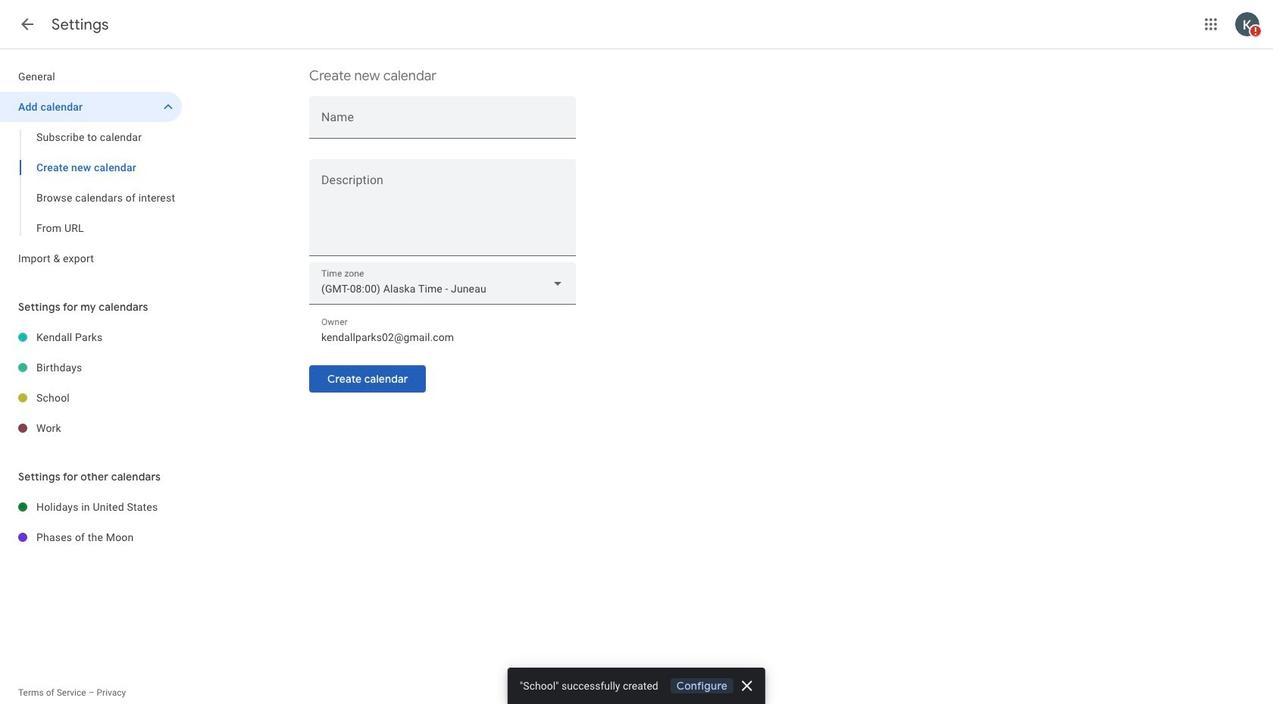 Task type: vqa. For each thing, say whether or not it's contained in the screenshot.
'grid'
no



Task type: describe. For each thing, give the bounding box(es) containing it.
2 tree from the top
[[0, 322, 182, 444]]

work tree item
[[0, 413, 182, 444]]

1 tree from the top
[[0, 61, 182, 274]]

kendall parks tree item
[[0, 322, 182, 353]]

go back image
[[18, 15, 36, 33]]

phases of the moon tree item
[[0, 522, 182, 553]]



Task type: locate. For each thing, give the bounding box(es) containing it.
birthdays tree item
[[0, 353, 182, 383]]

holidays in united states tree item
[[0, 492, 182, 522]]

None field
[[309, 262, 576, 305]]

add calendar tree item
[[0, 92, 182, 122]]

0 vertical spatial tree
[[0, 61, 182, 274]]

1 vertical spatial tree
[[0, 322, 182, 444]]

school tree item
[[0, 383, 182, 413]]

2 vertical spatial tree
[[0, 492, 182, 553]]

tree
[[0, 61, 182, 274], [0, 322, 182, 444], [0, 492, 182, 553]]

3 tree from the top
[[0, 492, 182, 553]]

None text field
[[321, 112, 564, 133], [309, 177, 576, 249], [321, 327, 564, 348], [321, 112, 564, 133], [309, 177, 576, 249], [321, 327, 564, 348]]

group
[[0, 122, 182, 243]]

heading
[[52, 15, 109, 34]]



